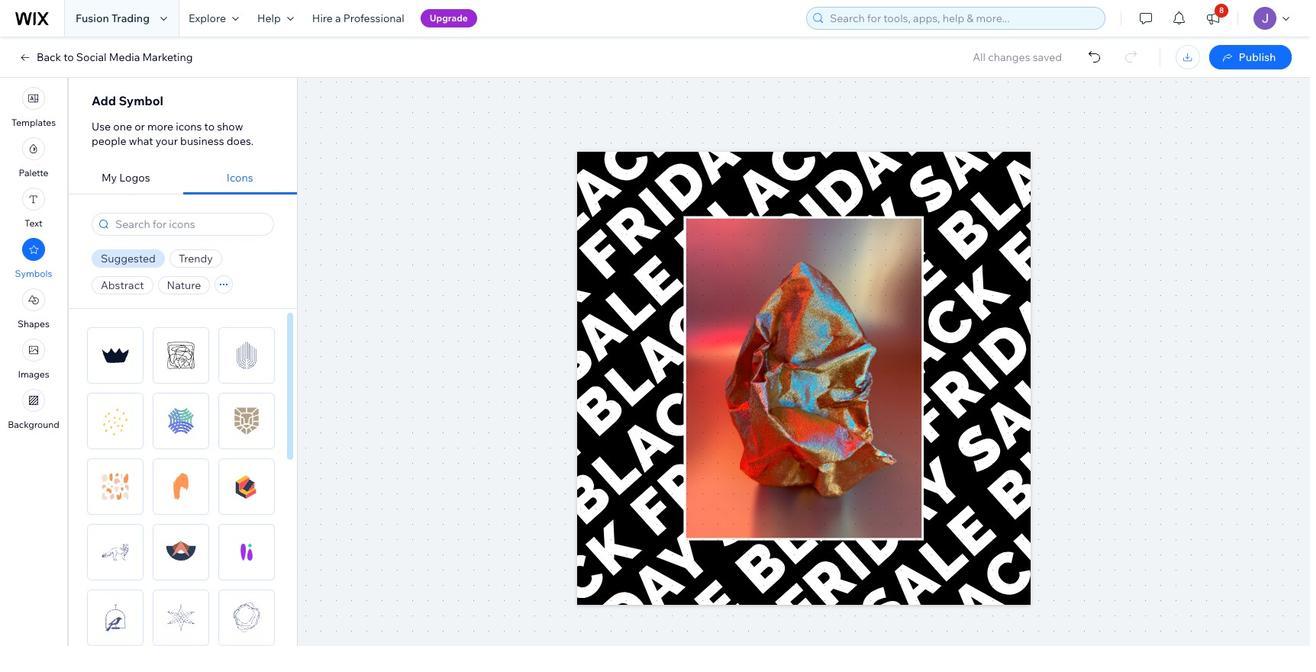 Task type: locate. For each thing, give the bounding box(es) containing it.
does.
[[227, 134, 254, 148]]

templates
[[11, 117, 56, 128]]

shapes button
[[18, 289, 50, 330]]

my logos
[[102, 171, 150, 185]]

1 horizontal spatial to
[[204, 120, 215, 134]]

my
[[102, 171, 117, 185]]

trendy
[[179, 252, 213, 266]]

to up business
[[204, 120, 215, 134]]

publish
[[1239, 50, 1277, 64]]

text
[[25, 218, 42, 229]]

all
[[973, 50, 986, 64]]

my logos button
[[69, 162, 183, 195]]

palette
[[19, 167, 49, 179]]

icons
[[176, 120, 202, 134]]

use one or more icons to show people what your business does.
[[92, 120, 254, 148]]

a
[[335, 11, 341, 25]]

shapes
[[18, 318, 50, 330]]

Search for tools, apps, help & more... field
[[826, 8, 1101, 29]]

0 vertical spatial to
[[64, 50, 74, 64]]

to inside use one or more icons to show people what your business does.
[[204, 120, 215, 134]]

to right back
[[64, 50, 74, 64]]

hire a professional link
[[303, 0, 414, 37]]

symbols
[[15, 268, 52, 280]]

Search for icons field
[[111, 214, 269, 235]]

help
[[257, 11, 281, 25]]

logos
[[119, 171, 150, 185]]

icons button
[[183, 162, 297, 195]]

to
[[64, 50, 74, 64], [204, 120, 215, 134]]

help button
[[248, 0, 303, 37]]

menu
[[0, 82, 67, 435]]

background
[[8, 419, 59, 431]]

what
[[129, 134, 153, 148]]

symbols button
[[15, 238, 52, 280]]

0 horizontal spatial to
[[64, 50, 74, 64]]

tab list containing my logos
[[69, 162, 297, 195]]

tab list
[[69, 162, 297, 195]]

upgrade button
[[421, 9, 477, 27]]

explore
[[189, 11, 226, 25]]

suggested
[[101, 252, 156, 266]]

fusion trading
[[76, 11, 150, 25]]

1 vertical spatial to
[[204, 120, 215, 134]]



Task type: describe. For each thing, give the bounding box(es) containing it.
upgrade
[[430, 12, 468, 24]]

add symbol
[[92, 93, 163, 108]]

templates button
[[11, 87, 56, 128]]

use
[[92, 120, 111, 134]]

text button
[[22, 188, 45, 229]]

media
[[109, 50, 140, 64]]

images button
[[18, 339, 49, 380]]

palette button
[[19, 137, 49, 179]]

saved
[[1033, 50, 1062, 64]]

business
[[180, 134, 224, 148]]

professional
[[344, 11, 405, 25]]

menu containing templates
[[0, 82, 67, 435]]

people
[[92, 134, 126, 148]]

8 button
[[1197, 0, 1230, 37]]

trading
[[111, 11, 150, 25]]

or
[[135, 120, 145, 134]]

changes
[[988, 50, 1031, 64]]

back to social media marketing button
[[18, 50, 193, 64]]

one
[[113, 120, 132, 134]]

add
[[92, 93, 116, 108]]

back to social media marketing
[[37, 50, 193, 64]]

images
[[18, 369, 49, 380]]

symbol
[[119, 93, 163, 108]]

marketing
[[142, 50, 193, 64]]

back
[[37, 50, 61, 64]]

background button
[[8, 390, 59, 431]]

nature
[[167, 278, 201, 292]]

icons
[[227, 171, 253, 185]]

all changes saved
[[973, 50, 1062, 64]]

fusion
[[76, 11, 109, 25]]

hire a professional
[[312, 11, 405, 25]]

show
[[217, 120, 243, 134]]

more
[[147, 120, 173, 134]]

your
[[156, 134, 178, 148]]

8
[[1220, 5, 1225, 15]]

publish button
[[1210, 45, 1292, 70]]

social
[[76, 50, 107, 64]]

abstract
[[101, 278, 144, 292]]

hire
[[312, 11, 333, 25]]



Task type: vqa. For each thing, say whether or not it's contained in the screenshot.
the Templates
yes



